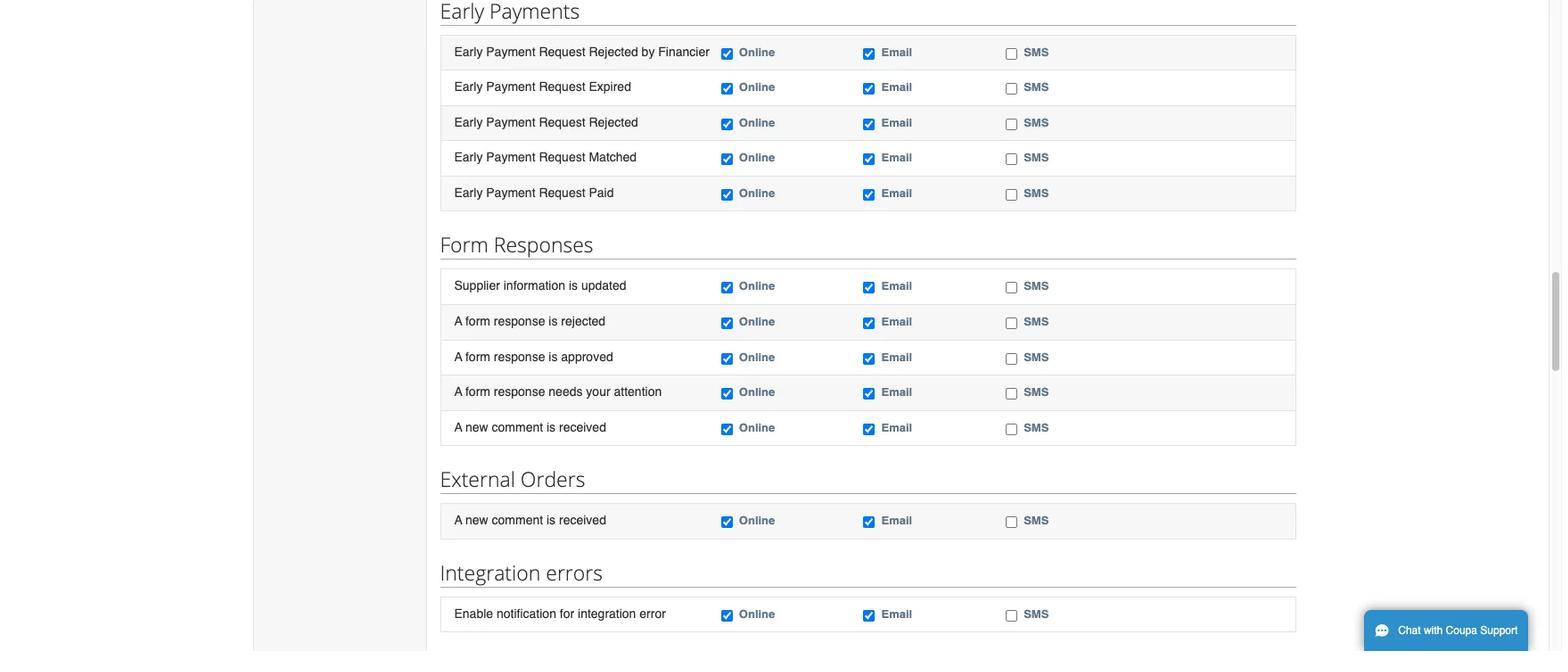 Task type: describe. For each thing, give the bounding box(es) containing it.
early payment request rejected
[[455, 115, 639, 129]]

paid
[[589, 185, 614, 200]]

early for early payment request rejected by financier
[[455, 44, 483, 59]]

rejected for early payment request rejected by financier
[[589, 44, 639, 59]]

response for rejected
[[494, 314, 545, 328]]

payment for early payment request paid
[[486, 185, 536, 200]]

early for early payment request rejected
[[455, 115, 483, 129]]

7 sms from the top
[[1024, 315, 1049, 328]]

request for early payment request expired
[[539, 80, 586, 94]]

a form response is rejected
[[455, 314, 606, 328]]

external
[[440, 465, 516, 494]]

enable
[[455, 606, 493, 621]]

2 new from the top
[[466, 513, 489, 527]]

2 a from the top
[[455, 349, 463, 364]]

3 email from the top
[[882, 116, 913, 129]]

request for early payment request rejected
[[539, 115, 586, 129]]

form for a form response is approved
[[466, 349, 491, 364]]

support
[[1481, 624, 1519, 637]]

financier
[[659, 44, 710, 59]]

is left updated
[[569, 279, 578, 293]]

enable notification for integration error
[[455, 606, 666, 621]]

6 online from the top
[[739, 280, 775, 293]]

coupa
[[1447, 624, 1478, 637]]

2 received from the top
[[559, 513, 607, 527]]

for
[[560, 606, 575, 621]]

payment for early payment request rejected
[[486, 115, 536, 129]]

payment for early payment request rejected by financier
[[486, 44, 536, 59]]

10 email from the top
[[882, 421, 913, 434]]

4 sms from the top
[[1024, 151, 1049, 164]]

3 a from the top
[[455, 385, 463, 399]]

error
[[640, 606, 666, 621]]

1 received from the top
[[559, 420, 607, 434]]

rejected
[[561, 314, 606, 328]]

2 online from the top
[[739, 80, 775, 94]]

is down a form response needs your attention
[[547, 420, 556, 434]]

chat with coupa support
[[1399, 624, 1519, 637]]

information
[[504, 279, 566, 293]]

3 sms from the top
[[1024, 116, 1049, 129]]

supplier information is updated
[[455, 279, 627, 293]]

request for early payment request matched
[[539, 150, 586, 164]]

matched
[[589, 150, 637, 164]]

integration
[[440, 558, 541, 587]]

supplier
[[455, 279, 500, 293]]

2 comment from the top
[[492, 513, 543, 527]]

external orders
[[440, 465, 586, 494]]

form responses
[[440, 231, 594, 259]]

3 online from the top
[[739, 116, 775, 129]]

early payment request matched
[[455, 150, 637, 164]]

form for a form response needs your attention
[[466, 385, 491, 399]]

a form response needs your attention
[[455, 385, 662, 399]]

2 a new comment is received from the top
[[455, 513, 607, 527]]

chat
[[1399, 624, 1422, 637]]

response for your
[[494, 385, 545, 399]]

is left rejected
[[549, 314, 558, 328]]

with
[[1425, 624, 1444, 637]]

1 email from the top
[[882, 45, 913, 59]]

11 email from the top
[[882, 514, 913, 527]]

notification
[[497, 606, 557, 621]]

early payment request expired
[[455, 80, 632, 94]]

approved
[[561, 349, 614, 364]]

errors
[[546, 558, 603, 587]]

1 new from the top
[[466, 420, 489, 434]]

4 email from the top
[[882, 151, 913, 164]]

8 sms from the top
[[1024, 350, 1049, 364]]

is down 'orders'
[[547, 513, 556, 527]]



Task type: vqa. For each thing, say whether or not it's contained in the screenshot.
Add-ons
no



Task type: locate. For each thing, give the bounding box(es) containing it.
by
[[642, 44, 655, 59]]

8 online from the top
[[739, 350, 775, 364]]

form
[[440, 231, 489, 259]]

5 payment from the top
[[486, 185, 536, 200]]

new
[[466, 420, 489, 434], [466, 513, 489, 527]]

2 email from the top
[[882, 80, 913, 94]]

4 payment from the top
[[486, 150, 536, 164]]

5 a from the top
[[455, 513, 463, 527]]

online
[[739, 45, 775, 59], [739, 80, 775, 94], [739, 116, 775, 129], [739, 151, 775, 164], [739, 186, 775, 200], [739, 280, 775, 293], [739, 315, 775, 328], [739, 350, 775, 364], [739, 386, 775, 399], [739, 421, 775, 434], [739, 514, 775, 527], [739, 607, 775, 621]]

2 vertical spatial form
[[466, 385, 491, 399]]

9 sms from the top
[[1024, 386, 1049, 399]]

received down "your" on the bottom of the page
[[559, 420, 607, 434]]

a
[[455, 314, 463, 328], [455, 349, 463, 364], [455, 385, 463, 399], [455, 420, 463, 434], [455, 513, 463, 527]]

rejected for early payment request rejected
[[589, 115, 639, 129]]

response down a form response is rejected
[[494, 349, 545, 364]]

request
[[539, 44, 586, 59], [539, 80, 586, 94], [539, 115, 586, 129], [539, 150, 586, 164], [539, 185, 586, 200]]

7 email from the top
[[882, 315, 913, 328]]

3 request from the top
[[539, 115, 586, 129]]

9 email from the top
[[882, 386, 913, 399]]

orders
[[521, 465, 586, 494]]

payment down early payment request expired
[[486, 115, 536, 129]]

is left 'approved'
[[549, 349, 558, 364]]

response up a form response is approved
[[494, 314, 545, 328]]

new down external
[[466, 513, 489, 527]]

1 form from the top
[[466, 314, 491, 328]]

request up early payment request rejected
[[539, 80, 586, 94]]

early up early payment request expired
[[455, 44, 483, 59]]

1 vertical spatial received
[[559, 513, 607, 527]]

9 online from the top
[[739, 386, 775, 399]]

comment up external orders
[[492, 420, 543, 434]]

1 rejected from the top
[[589, 44, 639, 59]]

2 vertical spatial response
[[494, 385, 545, 399]]

early up early payment request rejected
[[455, 80, 483, 94]]

5 early from the top
[[455, 185, 483, 200]]

received
[[559, 420, 607, 434], [559, 513, 607, 527]]

a new comment is received
[[455, 420, 607, 434], [455, 513, 607, 527]]

early payment request rejected by financier
[[455, 44, 710, 59]]

integration
[[578, 606, 636, 621]]

rejected
[[589, 44, 639, 59], [589, 115, 639, 129]]

your
[[586, 385, 611, 399]]

3 response from the top
[[494, 385, 545, 399]]

1 vertical spatial comment
[[492, 513, 543, 527]]

0 vertical spatial received
[[559, 420, 607, 434]]

10 sms from the top
[[1024, 421, 1049, 434]]

rejected up 'matched'
[[589, 115, 639, 129]]

email
[[882, 45, 913, 59], [882, 80, 913, 94], [882, 116, 913, 129], [882, 151, 913, 164], [882, 186, 913, 200], [882, 280, 913, 293], [882, 315, 913, 328], [882, 350, 913, 364], [882, 386, 913, 399], [882, 421, 913, 434], [882, 514, 913, 527], [882, 607, 913, 621]]

10 online from the top
[[739, 421, 775, 434]]

0 vertical spatial comment
[[492, 420, 543, 434]]

form for a form response is rejected
[[466, 314, 491, 328]]

rejected left 'by'
[[589, 44, 639, 59]]

2 form from the top
[[466, 349, 491, 364]]

0 vertical spatial response
[[494, 314, 545, 328]]

4 early from the top
[[455, 150, 483, 164]]

request up 'early payment request matched'
[[539, 115, 586, 129]]

response
[[494, 314, 545, 328], [494, 349, 545, 364], [494, 385, 545, 399]]

0 vertical spatial form
[[466, 314, 491, 328]]

6 sms from the top
[[1024, 280, 1049, 293]]

1 vertical spatial a new comment is received
[[455, 513, 607, 527]]

request up early payment request expired
[[539, 44, 586, 59]]

request for early payment request rejected by financier
[[539, 44, 586, 59]]

1 vertical spatial rejected
[[589, 115, 639, 129]]

1 request from the top
[[539, 44, 586, 59]]

6 email from the top
[[882, 280, 913, 293]]

payment for early payment request expired
[[486, 80, 536, 94]]

0 vertical spatial a new comment is received
[[455, 420, 607, 434]]

payment
[[486, 44, 536, 59], [486, 80, 536, 94], [486, 115, 536, 129], [486, 150, 536, 164], [486, 185, 536, 200]]

early for early payment request matched
[[455, 150, 483, 164]]

1 a from the top
[[455, 314, 463, 328]]

form
[[466, 314, 491, 328], [466, 349, 491, 364], [466, 385, 491, 399]]

4 online from the top
[[739, 151, 775, 164]]

comment
[[492, 420, 543, 434], [492, 513, 543, 527]]

1 online from the top
[[739, 45, 775, 59]]

0 vertical spatial rejected
[[589, 44, 639, 59]]

5 sms from the top
[[1024, 186, 1049, 200]]

11 online from the top
[[739, 514, 775, 527]]

3 early from the top
[[455, 115, 483, 129]]

sms
[[1024, 45, 1049, 59], [1024, 80, 1049, 94], [1024, 116, 1049, 129], [1024, 151, 1049, 164], [1024, 186, 1049, 200], [1024, 280, 1049, 293], [1024, 315, 1049, 328], [1024, 350, 1049, 364], [1024, 386, 1049, 399], [1024, 421, 1049, 434], [1024, 514, 1049, 527], [1024, 607, 1049, 621]]

5 online from the top
[[739, 186, 775, 200]]

response down a form response is approved
[[494, 385, 545, 399]]

early for early payment request expired
[[455, 80, 483, 94]]

integration errors
[[440, 558, 603, 587]]

request down early payment request rejected
[[539, 150, 586, 164]]

1 vertical spatial form
[[466, 349, 491, 364]]

None checkbox
[[722, 48, 733, 59], [864, 48, 876, 59], [722, 83, 733, 95], [722, 118, 733, 130], [864, 118, 876, 130], [1006, 118, 1018, 130], [722, 154, 733, 165], [1006, 154, 1018, 165], [1006, 282, 1018, 294], [864, 318, 876, 329], [722, 353, 733, 364], [1006, 353, 1018, 364], [1006, 388, 1018, 400], [864, 517, 876, 528], [1006, 517, 1018, 528], [864, 610, 876, 622], [722, 48, 733, 59], [864, 48, 876, 59], [722, 83, 733, 95], [722, 118, 733, 130], [864, 118, 876, 130], [1006, 118, 1018, 130], [722, 154, 733, 165], [1006, 154, 1018, 165], [1006, 282, 1018, 294], [864, 318, 876, 329], [722, 353, 733, 364], [1006, 353, 1018, 364], [1006, 388, 1018, 400], [864, 517, 876, 528], [1006, 517, 1018, 528], [864, 610, 876, 622]]

chat with coupa support button
[[1365, 610, 1529, 651]]

early for early payment request paid
[[455, 185, 483, 200]]

form down supplier
[[466, 314, 491, 328]]

4 a from the top
[[455, 420, 463, 434]]

2 response from the top
[[494, 349, 545, 364]]

5 email from the top
[[882, 186, 913, 200]]

early
[[455, 44, 483, 59], [455, 80, 483, 94], [455, 115, 483, 129], [455, 150, 483, 164], [455, 185, 483, 200]]

payment down 'early payment request matched'
[[486, 185, 536, 200]]

form down a form response is rejected
[[466, 349, 491, 364]]

2 sms from the top
[[1024, 80, 1049, 94]]

responses
[[494, 231, 594, 259]]

early up early payment request paid
[[455, 150, 483, 164]]

2 early from the top
[[455, 80, 483, 94]]

request down 'early payment request matched'
[[539, 185, 586, 200]]

payment up early payment request rejected
[[486, 80, 536, 94]]

2 rejected from the top
[[589, 115, 639, 129]]

needs
[[549, 385, 583, 399]]

early down early payment request expired
[[455, 115, 483, 129]]

1 sms from the top
[[1024, 45, 1049, 59]]

a form response is approved
[[455, 349, 614, 364]]

form down a form response is approved
[[466, 385, 491, 399]]

received down 'orders'
[[559, 513, 607, 527]]

11 sms from the top
[[1024, 514, 1049, 527]]

12 email from the top
[[882, 607, 913, 621]]

2 payment from the top
[[486, 80, 536, 94]]

comment down external orders
[[492, 513, 543, 527]]

payment up early payment request paid
[[486, 150, 536, 164]]

1 a new comment is received from the top
[[455, 420, 607, 434]]

3 form from the top
[[466, 385, 491, 399]]

response for approved
[[494, 349, 545, 364]]

payment up early payment request expired
[[486, 44, 536, 59]]

new up external
[[466, 420, 489, 434]]

None checkbox
[[1006, 48, 1018, 59], [864, 83, 876, 95], [1006, 83, 1018, 95], [864, 154, 876, 165], [722, 189, 733, 201], [864, 189, 876, 201], [1006, 189, 1018, 201], [722, 282, 733, 294], [864, 282, 876, 294], [722, 318, 733, 329], [1006, 318, 1018, 329], [864, 353, 876, 364], [722, 388, 733, 400], [864, 388, 876, 400], [722, 423, 733, 435], [864, 423, 876, 435], [1006, 423, 1018, 435], [722, 517, 733, 528], [722, 610, 733, 622], [1006, 610, 1018, 622], [1006, 48, 1018, 59], [864, 83, 876, 95], [1006, 83, 1018, 95], [864, 154, 876, 165], [722, 189, 733, 201], [864, 189, 876, 201], [1006, 189, 1018, 201], [722, 282, 733, 294], [864, 282, 876, 294], [722, 318, 733, 329], [1006, 318, 1018, 329], [864, 353, 876, 364], [722, 388, 733, 400], [864, 388, 876, 400], [722, 423, 733, 435], [864, 423, 876, 435], [1006, 423, 1018, 435], [722, 517, 733, 528], [722, 610, 733, 622], [1006, 610, 1018, 622]]

1 payment from the top
[[486, 44, 536, 59]]

a new comment is received down a form response needs your attention
[[455, 420, 607, 434]]

payment for early payment request matched
[[486, 150, 536, 164]]

8 email from the top
[[882, 350, 913, 364]]

4 request from the top
[[539, 150, 586, 164]]

attention
[[614, 385, 662, 399]]

2 request from the top
[[539, 80, 586, 94]]

0 vertical spatial new
[[466, 420, 489, 434]]

12 online from the top
[[739, 607, 775, 621]]

1 vertical spatial new
[[466, 513, 489, 527]]

1 response from the top
[[494, 314, 545, 328]]

is
[[569, 279, 578, 293], [549, 314, 558, 328], [549, 349, 558, 364], [547, 420, 556, 434], [547, 513, 556, 527]]

1 vertical spatial response
[[494, 349, 545, 364]]

updated
[[582, 279, 627, 293]]

3 payment from the top
[[486, 115, 536, 129]]

1 comment from the top
[[492, 420, 543, 434]]

expired
[[589, 80, 632, 94]]

early payment request paid
[[455, 185, 614, 200]]

early up 'form' on the left top of page
[[455, 185, 483, 200]]

5 request from the top
[[539, 185, 586, 200]]

request for early payment request paid
[[539, 185, 586, 200]]

a new comment is received down external orders
[[455, 513, 607, 527]]

7 online from the top
[[739, 315, 775, 328]]

1 early from the top
[[455, 44, 483, 59]]

12 sms from the top
[[1024, 607, 1049, 621]]



